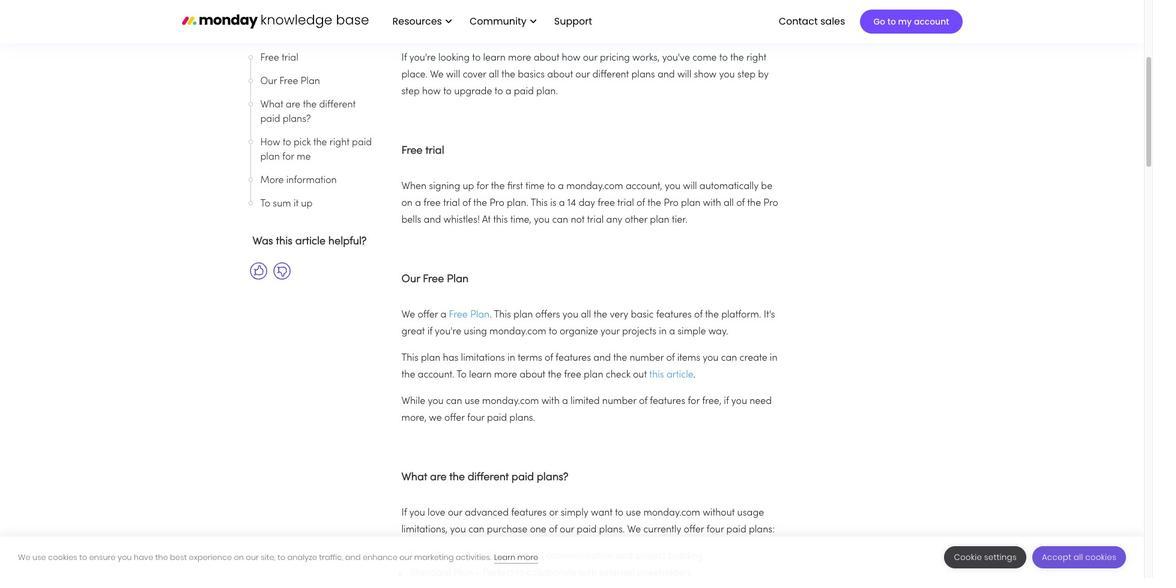 Task type: describe. For each thing, give the bounding box(es) containing it.
monday.com inside . this plan offers you all the very basic features of the platform. it's great if you're using monday.com to organize your projects in a simple way.
[[489, 327, 546, 337]]

first
[[507, 182, 523, 192]]

when
[[401, 182, 426, 192]]

contact sales link
[[773, 11, 851, 32]]

the right come
[[730, 53, 744, 63]]

this article link
[[649, 371, 693, 380]]

2 vertical spatial different
[[468, 473, 509, 483]]

0 horizontal spatial free trial
[[260, 53, 298, 63]]

day
[[579, 199, 595, 208]]

can inside this plan has limitations in terms of features and the number of items you can create in the account. to learn more about the free plan check out
[[721, 354, 737, 363]]

the left best
[[155, 552, 168, 563]]

support
[[554, 14, 592, 28]]

a right time
[[558, 182, 564, 192]]

was this article helpful?
[[253, 237, 367, 247]]

free trial link
[[260, 51, 372, 65]]

plan left tier.
[[650, 216, 669, 225]]

1 vertical spatial what
[[401, 473, 427, 483]]

limitations,
[[401, 525, 448, 535]]

our left site,
[[246, 552, 259, 563]]

time
[[525, 182, 545, 192]]

free up using
[[449, 310, 468, 320]]

cookies for all
[[1085, 552, 1116, 563]]

time,
[[510, 216, 531, 225]]

community
[[470, 14, 527, 28]]

monday.com logo image
[[182, 9, 368, 34]]

the up advanced
[[449, 473, 465, 483]]

helpful?
[[328, 237, 367, 247]]

0 horizontal spatial offer
[[418, 310, 438, 320]]

experience
[[189, 552, 232, 563]]

activities.
[[456, 552, 491, 563]]

go to my account
[[873, 16, 949, 28]]

plan up free plan link
[[447, 274, 469, 285]]

out
[[633, 371, 647, 380]]

1 vertical spatial about
[[547, 70, 573, 80]]

to sum it up link
[[260, 197, 372, 211]]

check
[[606, 371, 630, 380]]

enhance
[[363, 552, 397, 563]]

plans:
[[749, 525, 775, 535]]

you inside if you're looking to learn more about how our pricing works, you've come to the right place. we will cover all the basics about our different plans and will show you step by step how to upgrade to a paid plan.
[[719, 70, 735, 80]]

. this plan offers you all the very basic features of the platform. it's great if you're using monday.com to organize your projects in a simple way.
[[401, 310, 775, 337]]

if you're looking to learn more about how our pricing works, you've come to the right place. we will cover all the basics about our different plans and will show you step by step how to upgrade to a paid plan.
[[401, 53, 769, 97]]

the down the account,
[[647, 199, 661, 208]]

basic plan - simplified internal communication and project building
[[410, 552, 703, 562]]

plan down free trial link
[[301, 77, 320, 86]]

the inside how to pick the right paid plan for me
[[313, 138, 327, 148]]

the left basics
[[501, 70, 515, 80]]

other
[[625, 216, 647, 225]]

to inside this plan has limitations in terms of features and the number of items you can create in the account. to learn more about the free plan check out
[[457, 371, 467, 380]]

works,
[[632, 53, 660, 63]]

cookie settings button
[[944, 547, 1026, 569]]

pricing
[[600, 53, 630, 63]]

while
[[401, 397, 425, 407]]

0 vertical spatial article
[[295, 237, 326, 247]]

all inside when signing up for the first time to a monday.com account, you will automatically be on a free trial of the pro plan. this is a 14 day free trial of the pro plan with all of the pro bells and whistles! at this time, you can not trial any other plan tier.
[[724, 199, 734, 208]]

the up while you can use monday.com with a limited number of features for free, if you need more, we offer four paid plans.
[[548, 371, 562, 380]]

number inside this plan has limitations in terms of features and the number of items you can create in the account. to learn more about the free plan check out
[[630, 354, 664, 363]]

place.
[[401, 70, 428, 80]]

learn more link
[[494, 552, 538, 564]]

dialog containing we use cookies to ensure you have the best experience on our site, to analyze traffic, and enhance our marketing activities.
[[0, 537, 1144, 578]]

when signing up for the first time to a monday.com account, you will automatically be on a free trial of the pro plan. this is a 14 day free trial of the pro plan with all of the pro bells and whistles! at this time, you can not trial any other plan tier.
[[401, 182, 778, 225]]

with inside when signing up for the first time to a monday.com account, you will automatically be on a free trial of the pro plan. this is a 14 day free trial of the pro plan with all of the pro bells and whistles! at this time, you can not trial any other plan tier.
[[703, 199, 721, 208]]

plan. inside when signing up for the first time to a monday.com account, you will automatically be on a free trial of the pro plan. this is a 14 day free trial of the pro plan with all of the pro bells and whistles! at this time, you can not trial any other plan tier.
[[507, 199, 529, 208]]

by
[[758, 70, 769, 80]]

trial down signing
[[443, 199, 460, 208]]

can inside while you can use monday.com with a limited number of features for free, if you need more, we offer four paid plans.
[[446, 397, 462, 407]]

to inside . this plan offers you all the very basic features of the platform. it's great if you're using monday.com to organize your projects in a simple way.
[[549, 327, 557, 337]]

me
[[297, 153, 311, 162]]

what are the different paid plans? link
[[260, 98, 372, 127]]

different inside what are the different paid plans?
[[319, 100, 356, 110]]

need
[[750, 397, 772, 407]]

free,
[[702, 397, 721, 407]]

about inside this plan has limitations in terms of features and the number of items you can create in the account. to learn more about the free plan check out
[[520, 371, 545, 380]]

1 vertical spatial how
[[422, 87, 441, 97]]

2 horizontal spatial this
[[649, 371, 664, 380]]

learn inside this plan has limitations in terms of features and the number of items you can create in the account. to learn more about the free plan check out
[[469, 371, 492, 380]]

four inside if you love our advanced features or simply want to use monday.com without usage limitations, you can purchase one of our paid plans. we currently offer four paid plans:
[[707, 525, 724, 535]]

learn inside if you're looking to learn more about how our pricing works, you've come to the right place. we will cover all the basics about our different plans and will show you step by step how to upgrade to a paid plan.
[[483, 53, 506, 63]]

features inside . this plan offers you all the very basic features of the platform. it's great if you're using monday.com to organize your projects in a simple way.
[[656, 310, 692, 320]]

resources link
[[386, 11, 458, 32]]

our free plan link
[[260, 74, 372, 89]]

of up this article link at the bottom of the page
[[666, 354, 675, 363]]

you left need
[[731, 397, 747, 407]]

2 pro from the left
[[664, 199, 679, 208]]

2 horizontal spatial in
[[770, 354, 777, 363]]

1 vertical spatial step
[[401, 87, 420, 97]]

whistles!
[[444, 216, 480, 225]]

go
[[873, 16, 885, 28]]

limited
[[571, 397, 600, 407]]

0 vertical spatial how
[[562, 53, 580, 63]]

more information
[[260, 176, 337, 186]]

support link up pricing
[[548, 11, 602, 32]]

you inside . this plan offers you all the very basic features of the platform. it's great if you're using monday.com to organize your projects in a simple way.
[[563, 310, 578, 320]]

one
[[530, 525, 546, 535]]

more inside this plan has limitations in terms of features and the number of items you can create in the account. to learn more about the free plan check out
[[494, 371, 517, 380]]

of down the automatically
[[736, 199, 745, 208]]

it's
[[764, 310, 775, 320]]

create
[[740, 354, 767, 363]]

free down monday.com logo
[[260, 53, 279, 63]]

we inside if you're looking to learn more about how our pricing works, you've come to the right place. we will cover all the basics about our different plans and will show you step by step how to upgrade to a paid plan.
[[430, 70, 444, 80]]

monday.com inside while you can use monday.com with a limited number of features for free, if you need more, we offer four paid plans.
[[482, 397, 539, 407]]

basics
[[518, 70, 545, 80]]

the down the automatically
[[747, 199, 761, 208]]

pick
[[294, 138, 311, 148]]

you're inside . this plan offers you all the very basic features of the platform. it's great if you're using monday.com to organize your projects in a simple way.
[[435, 327, 461, 337]]

on inside when signing up for the first time to a monday.com account, you will automatically be on a free trial of the pro plan. this is a 14 day free trial of the pro plan with all of the pro bells and whistles! at this time, you can not trial any other plan tier.
[[401, 199, 413, 208]]

0 horizontal spatial in
[[508, 354, 515, 363]]

will down the looking
[[446, 70, 460, 80]]

plan inside . this plan offers you all the very basic features of the platform. it's great if you're using monday.com to organize your projects in a simple way.
[[513, 310, 533, 320]]

plan left -
[[436, 552, 455, 562]]

more information link
[[260, 174, 372, 188]]

accept all cookies button
[[1032, 547, 1126, 569]]

to inside when signing up for the first time to a monday.com account, you will automatically be on a free trial of the pro plan. this is a 14 day free trial of the pro plan with all of the pro bells and whistles! at this time, you can not trial any other plan tier.
[[547, 182, 555, 192]]

if inside while you can use monday.com with a limited number of features for free, if you need more, we offer four paid plans.
[[724, 397, 729, 407]]

love
[[428, 509, 445, 518]]

1 horizontal spatial our free plan
[[401, 274, 469, 285]]

while you can use monday.com with a limited number of features for free, if you need more, we offer four paid plans.
[[401, 397, 772, 423]]

free down free trial link
[[279, 77, 298, 86]]

of down the account,
[[637, 199, 645, 208]]

plan left check
[[584, 371, 603, 380]]

right inside if you're looking to learn more about how our pricing works, you've come to the right place. we will cover all the basics about our different plans and will show you step by step how to upgrade to a paid plan.
[[746, 53, 766, 63]]

1 vertical spatial what are the different paid plans?
[[401, 473, 571, 483]]

0 vertical spatial step
[[737, 70, 756, 80]]

1 horizontal spatial article
[[667, 371, 693, 380]]

sum
[[273, 199, 291, 209]]

how to pick the right paid plan for me link
[[260, 136, 372, 165]]

more inside if you're looking to learn more about how our pricing works, you've come to the right place. we will cover all the basics about our different plans and will show you step by step how to upgrade to a paid plan.
[[508, 53, 531, 63]]

simply
[[561, 509, 588, 518]]

a down "when"
[[415, 199, 421, 208]]

and right 'traffic,'
[[345, 552, 361, 563]]

of inside . this plan offers you all the very basic features of the platform. it's great if you're using monday.com to organize your projects in a simple way.
[[694, 310, 703, 320]]

1 horizontal spatial our
[[401, 274, 420, 285]]

1 horizontal spatial .
[[693, 371, 696, 380]]

main element
[[380, 0, 962, 43]]

all inside . this plan offers you all the very basic features of the platform. it's great if you're using monday.com to organize your projects in a simple way.
[[581, 310, 591, 320]]

our right basics
[[576, 70, 590, 80]]

will down you've
[[677, 70, 691, 80]]

simple
[[678, 327, 706, 337]]

to inside main element
[[887, 16, 896, 28]]

to inside how to pick the right paid plan for me
[[283, 138, 291, 148]]

of up whistles! on the left of the page
[[462, 199, 471, 208]]

use inside while you can use monday.com with a limited number of features for free, if you need more, we offer four paid plans.
[[465, 397, 480, 407]]

this inside . this plan offers you all the very basic features of the platform. it's great if you're using monday.com to organize your projects in a simple way.
[[494, 310, 511, 320]]

1 vertical spatial up
[[301, 199, 312, 209]]

trial up signing
[[425, 146, 444, 156]]

billing link
[[247, 10, 273, 19]]

to right come
[[719, 53, 728, 63]]

to inside if you love our advanced features or simply want to use monday.com without usage limitations, you can purchase one of our paid plans. we currently offer four paid plans:
[[615, 509, 623, 518]]

learn
[[494, 552, 515, 563]]

your
[[601, 327, 620, 337]]

in inside . this plan offers you all the very basic features of the platform. it's great if you're using monday.com to organize your projects in a simple way.
[[659, 327, 667, 337]]

account.
[[418, 371, 454, 380]]

be
[[761, 182, 772, 192]]

simplified
[[465, 552, 508, 562]]

you up limitations,
[[409, 509, 425, 518]]

way.
[[708, 327, 728, 337]]

features inside if you love our advanced features or simply want to use monday.com without usage limitations, you can purchase one of our paid plans. we currently offer four paid plans:
[[511, 509, 547, 518]]

any
[[606, 216, 622, 225]]

will inside when signing up for the first time to a monday.com account, you will automatically be on a free trial of the pro plan. this is a 14 day free trial of the pro plan with all of the pro bells and whistles! at this time, you can not trial any other plan tier.
[[683, 182, 697, 192]]

list containing resources
[[380, 0, 602, 43]]

was
[[253, 237, 273, 247]]

terms
[[518, 354, 542, 363]]

to right upgrade
[[495, 87, 503, 97]]

free up "when"
[[401, 146, 423, 156]]

the up at
[[473, 199, 487, 208]]

go to my account link
[[860, 10, 962, 34]]

to sum it up
[[260, 199, 312, 209]]

contact
[[779, 14, 818, 28]]

basic
[[410, 552, 434, 562]]

you right the account,
[[665, 182, 680, 192]]

to left upgrade
[[443, 87, 452, 97]]

analyze
[[287, 552, 317, 563]]

a inside while you can use monday.com with a limited number of features for free, if you need more, we offer four paid plans.
[[562, 397, 568, 407]]

this inside when signing up for the first time to a monday.com account, you will automatically be on a free trial of the pro plan. this is a 14 day free trial of the pro plan with all of the pro bells and whistles! at this time, you can not trial any other plan tier.
[[493, 216, 508, 225]]

plan up account.
[[421, 354, 440, 363]]

to right site,
[[277, 552, 285, 563]]

our left pricing
[[583, 53, 597, 63]]

0 horizontal spatial our
[[260, 77, 277, 86]]

and left project
[[616, 552, 633, 562]]

the up check
[[613, 354, 627, 363]]

0 horizontal spatial free
[[423, 199, 441, 208]]

number inside while you can use monday.com with a limited number of features for free, if you need more, we offer four paid plans.
[[602, 397, 636, 407]]

to up cover
[[472, 53, 481, 63]]

the left very
[[594, 310, 607, 320]]

upgrade
[[454, 87, 492, 97]]

a right is
[[559, 199, 565, 208]]

0 vertical spatial to
[[260, 199, 270, 209]]

our down "simply"
[[560, 525, 574, 535]]

you up we
[[428, 397, 444, 407]]

trial right not
[[587, 216, 604, 225]]

without
[[703, 509, 735, 518]]

organize
[[560, 327, 598, 337]]



Task type: vqa. For each thing, say whether or not it's contained in the screenshot.
Sales
yes



Task type: locate. For each thing, give the bounding box(es) containing it.
1 horizontal spatial with
[[703, 199, 721, 208]]

1 horizontal spatial are
[[430, 473, 447, 483]]

and inside this plan has limitations in terms of features and the number of items you can create in the account. to learn more about the free plan check out
[[594, 354, 611, 363]]

cookies inside button
[[1085, 552, 1116, 563]]

.
[[490, 310, 492, 320], [693, 371, 696, 380]]

plans
[[631, 70, 655, 80]]

0 vertical spatial up
[[463, 182, 474, 192]]

0 horizontal spatial our free plan
[[260, 77, 320, 86]]

plan. down first on the top left of page
[[507, 199, 529, 208]]

plan. down basics
[[536, 87, 558, 97]]

traffic,
[[319, 552, 343, 563]]

use
[[465, 397, 480, 407], [626, 509, 641, 518], [32, 552, 46, 563]]

to right want
[[615, 509, 623, 518]]

1 horizontal spatial free trial
[[401, 146, 444, 156]]

of down out
[[639, 397, 647, 407]]

paid inside while you can use monday.com with a limited number of features for free, if you need more, we offer four paid plans.
[[487, 414, 507, 423]]

if inside . this plan offers you all the very basic features of the platform. it's great if you're using monday.com to organize your projects in a simple way.
[[427, 327, 432, 337]]

for inside while you can use monday.com with a limited number of features for free, if you need more, we offer four paid plans.
[[688, 397, 700, 407]]

0 vertical spatial are
[[286, 100, 300, 110]]

on up bells
[[401, 199, 413, 208]]

and right bells
[[424, 216, 441, 225]]

2 horizontal spatial for
[[688, 397, 700, 407]]

offers
[[535, 310, 560, 320]]

1 vertical spatial four
[[707, 525, 724, 535]]

1 horizontal spatial this
[[494, 310, 511, 320]]

1 vertical spatial plans.
[[599, 525, 625, 535]]

0 vertical spatial .
[[490, 310, 492, 320]]

0 vertical spatial right
[[746, 53, 766, 63]]

with left limited
[[541, 397, 560, 407]]

free plan link
[[446, 310, 490, 320]]

2 if from the top
[[401, 509, 407, 518]]

1 if from the top
[[401, 53, 407, 63]]

what up limitations,
[[401, 473, 427, 483]]

1 vertical spatial this
[[494, 310, 511, 320]]

1 vertical spatial our free plan
[[401, 274, 469, 285]]

purchase
[[487, 525, 527, 535]]

more
[[508, 53, 531, 63], [494, 371, 517, 380], [517, 552, 538, 563]]

0 vertical spatial four
[[467, 414, 485, 423]]

more right learn
[[517, 552, 538, 563]]

1 horizontal spatial offer
[[444, 414, 465, 423]]

platform.
[[721, 310, 761, 320]]

paid inside what are the different paid plans?
[[260, 115, 280, 124]]

how
[[260, 138, 280, 148]]

on
[[401, 199, 413, 208], [234, 552, 244, 563]]

step down the place.
[[401, 87, 420, 97]]

0 vertical spatial with
[[703, 199, 721, 208]]

1 vertical spatial to
[[457, 371, 467, 380]]

account
[[914, 16, 949, 28]]

0 vertical spatial different
[[592, 70, 629, 80]]

our free plan
[[260, 77, 320, 86], [401, 274, 469, 285]]

can left create
[[721, 354, 737, 363]]

different up advanced
[[468, 473, 509, 483]]

dialog
[[0, 537, 1144, 578]]

tier.
[[672, 216, 688, 225]]

0 horizontal spatial plans?
[[283, 115, 311, 124]]

how
[[562, 53, 580, 63], [422, 87, 441, 97]]

trial inside free trial link
[[282, 53, 298, 63]]

plan up tier.
[[681, 199, 700, 208]]

paid inside if you're looking to learn more about how our pricing works, you've come to the right place. we will cover all the basics about our different plans and will show you step by step how to upgrade to a paid plan.
[[514, 87, 534, 97]]

all inside if you're looking to learn more about how our pricing works, you've come to the right place. we will cover all the basics about our different plans and will show you step by step how to upgrade to a paid plan.
[[489, 70, 499, 80]]

pro down the be
[[763, 199, 778, 208]]

all down the automatically
[[724, 199, 734, 208]]

contact sales
[[779, 14, 845, 28]]

a inside . this plan offers you all the very basic features of the platform. it's great if you're using monday.com to organize your projects in a simple way.
[[669, 327, 675, 337]]

right right pick
[[330, 138, 349, 148]]

cookie
[[954, 552, 982, 563]]

four right we
[[467, 414, 485, 423]]

automatically
[[700, 182, 759, 192]]

features up one
[[511, 509, 547, 518]]

all up organize at the bottom of page
[[581, 310, 591, 320]]

can left not
[[552, 216, 568, 225]]

looking
[[438, 53, 470, 63]]

1 horizontal spatial what
[[401, 473, 427, 483]]

1 vertical spatial if
[[401, 509, 407, 518]]

limitations
[[461, 354, 505, 363]]

are up love
[[430, 473, 447, 483]]

a inside if you're looking to learn more about how our pricing works, you've come to the right place. we will cover all the basics about our different plans and will show you step by step how to upgrade to a paid plan.
[[505, 87, 511, 97]]

cookies
[[48, 552, 77, 563], [1085, 552, 1116, 563]]

if for if you're looking to learn more about how our pricing works, you've come to the right place. we will cover all the basics about our different plans and will show you step by step how to upgrade to a paid plan.
[[401, 53, 407, 63]]

2 vertical spatial more
[[517, 552, 538, 563]]

0 horizontal spatial different
[[319, 100, 356, 110]]

monday.com inside when signing up for the first time to a monday.com account, you will automatically be on a free trial of the pro plan. this is a 14 day free trial of the pro plan with all of the pro bells and whistles! at this time, you can not trial any other plan tier.
[[566, 182, 623, 192]]

the
[[730, 53, 744, 63], [501, 70, 515, 80], [303, 100, 317, 110], [313, 138, 327, 148], [491, 182, 505, 192], [473, 199, 487, 208], [647, 199, 661, 208], [747, 199, 761, 208], [594, 310, 607, 320], [705, 310, 719, 320], [613, 354, 627, 363], [401, 371, 415, 380], [548, 371, 562, 380], [449, 473, 465, 483], [155, 552, 168, 563]]

using
[[464, 327, 487, 337]]

accept all cookies
[[1042, 552, 1116, 563]]

0 horizontal spatial use
[[32, 552, 46, 563]]

are inside what are the different paid plans?
[[286, 100, 300, 110]]

right up by at the top of page
[[746, 53, 766, 63]]

our
[[583, 53, 597, 63], [576, 70, 590, 80], [448, 509, 462, 518], [560, 525, 574, 535], [246, 552, 259, 563], [399, 552, 412, 563]]

can inside when signing up for the first time to a monday.com account, you will automatically be on a free trial of the pro plan. this is a 14 day free trial of the pro plan with all of the pro bells and whistles! at this time, you can not trial any other plan tier.
[[552, 216, 568, 225]]

the up while
[[401, 371, 415, 380]]

learn down limitations
[[469, 371, 492, 380]]

what inside what are the different paid plans?
[[260, 100, 283, 110]]

number up out
[[630, 354, 664, 363]]

article
[[295, 237, 326, 247], [667, 371, 693, 380]]

are down our free plan link
[[286, 100, 300, 110]]

building
[[668, 552, 703, 562]]

a up has
[[440, 310, 446, 320]]

0 horizontal spatial .
[[490, 310, 492, 320]]

trial up other
[[617, 199, 634, 208]]

14
[[567, 199, 576, 208]]

we
[[430, 70, 444, 80], [401, 310, 415, 320], [627, 525, 641, 535], [18, 552, 30, 563]]

offer right we
[[444, 414, 465, 423]]

0 vertical spatial learn
[[483, 53, 506, 63]]

. up limitations
[[490, 310, 492, 320]]

plan left offers
[[513, 310, 533, 320]]

1 vertical spatial this
[[276, 237, 292, 247]]

1 vertical spatial plan.
[[507, 199, 529, 208]]

monday.com inside if you love our advanced features or simply want to use monday.com without usage limitations, you can purchase one of our paid plans. we currently offer four paid plans:
[[643, 509, 700, 518]]

2 horizontal spatial free
[[598, 199, 615, 208]]

-
[[458, 552, 463, 562]]

step
[[737, 70, 756, 80], [401, 87, 420, 97]]

show
[[694, 70, 717, 80]]

1 horizontal spatial use
[[465, 397, 480, 407]]

free trial up "when"
[[401, 146, 444, 156]]

2 vertical spatial use
[[32, 552, 46, 563]]

1 horizontal spatial plans?
[[537, 473, 568, 483]]

can down advanced
[[468, 525, 484, 535]]

marketing
[[414, 552, 454, 563]]

1 horizontal spatial pro
[[664, 199, 679, 208]]

free
[[423, 199, 441, 208], [598, 199, 615, 208], [564, 371, 581, 380]]

0 vertical spatial if
[[401, 53, 407, 63]]

more,
[[401, 414, 427, 423]]

in
[[659, 327, 667, 337], [508, 354, 515, 363], [770, 354, 777, 363]]

0 horizontal spatial right
[[330, 138, 349, 148]]

currently
[[643, 525, 681, 535]]

and inside when signing up for the first time to a monday.com account, you will automatically be on a free trial of the pro plan. this is a 14 day free trial of the pro plan with all of the pro bells and whistles! at this time, you can not trial any other plan tier.
[[424, 216, 441, 225]]

projects
[[622, 327, 656, 337]]

1 horizontal spatial on
[[401, 199, 413, 208]]

1 vertical spatial if
[[724, 397, 729, 407]]

all right accept
[[1074, 552, 1083, 563]]

0 vertical spatial this
[[493, 216, 508, 225]]

free
[[260, 53, 279, 63], [279, 77, 298, 86], [401, 146, 423, 156], [423, 274, 444, 285], [449, 310, 468, 320]]

monday.com up 'currently'
[[643, 509, 700, 518]]

you
[[719, 70, 735, 80], [665, 182, 680, 192], [534, 216, 550, 225], [563, 310, 578, 320], [703, 354, 719, 363], [428, 397, 444, 407], [731, 397, 747, 407], [409, 509, 425, 518], [450, 525, 466, 535], [118, 552, 132, 563]]

all inside button
[[1074, 552, 1083, 563]]

features inside while you can use monday.com with a limited number of features for free, if you need more, we offer four paid plans.
[[650, 397, 685, 407]]

0 vertical spatial number
[[630, 354, 664, 363]]

step left by at the top of page
[[737, 70, 756, 80]]

1 vertical spatial are
[[430, 473, 447, 483]]

what are the different paid plans? up pick
[[260, 100, 356, 124]]

if inside if you love our advanced features or simply want to use monday.com without usage limitations, you can purchase one of our paid plans. we currently offer four paid plans:
[[401, 509, 407, 518]]

0 vertical spatial if
[[427, 327, 432, 337]]

four inside while you can use monday.com with a limited number of features for free, if you need more, we offer four paid plans.
[[467, 414, 485, 423]]

at
[[482, 216, 491, 225]]

if for if you love our advanced features or simply want to use monday.com without usage limitations, you can purchase one of our paid plans. we currently offer four paid plans:
[[401, 509, 407, 518]]

usage
[[737, 509, 764, 518]]

0 horizontal spatial this
[[276, 237, 292, 247]]

0 horizontal spatial for
[[282, 153, 294, 162]]

our right love
[[448, 509, 462, 518]]

of right terms
[[545, 354, 553, 363]]

0 vertical spatial you're
[[409, 53, 436, 63]]

are
[[286, 100, 300, 110], [430, 473, 447, 483]]

this inside this plan has limitations in terms of features and the number of items you can create in the account. to learn more about the free plan check out
[[401, 354, 418, 363]]

and
[[658, 70, 675, 80], [424, 216, 441, 225], [594, 354, 611, 363], [345, 552, 361, 563], [616, 552, 633, 562]]

0 vertical spatial our
[[260, 77, 277, 86]]

features inside this plan has limitations in terms of features and the number of items you can create in the account. to learn more about the free plan check out
[[556, 354, 591, 363]]

1 pro from the left
[[490, 199, 504, 208]]

2 vertical spatial offer
[[684, 525, 704, 535]]

plans? inside what are the different paid plans?
[[283, 115, 311, 124]]

to
[[887, 16, 896, 28], [472, 53, 481, 63], [719, 53, 728, 63], [443, 87, 452, 97], [495, 87, 503, 97], [283, 138, 291, 148], [547, 182, 555, 192], [549, 327, 557, 337], [615, 509, 623, 518], [79, 552, 87, 563], [277, 552, 285, 563]]

the inside what are the different paid plans?
[[303, 100, 317, 110]]

internal
[[511, 552, 543, 562]]

0 vertical spatial offer
[[418, 310, 438, 320]]

this right free plan link
[[494, 310, 511, 320]]

about down terms
[[520, 371, 545, 380]]

different inside if you're looking to learn more about how our pricing works, you've come to the right place. we will cover all the basics about our different plans and will show you step by step how to upgrade to a paid plan.
[[592, 70, 629, 80]]

learn
[[483, 53, 506, 63], [469, 371, 492, 380]]

3 pro from the left
[[763, 199, 778, 208]]

to right time
[[547, 182, 555, 192]]

0 vertical spatial free trial
[[260, 53, 298, 63]]

will
[[446, 70, 460, 80], [677, 70, 691, 80], [683, 182, 697, 192]]

you've
[[662, 53, 690, 63]]

you inside this plan has limitations in terms of features and the number of items you can create in the account. to learn more about the free plan check out
[[703, 354, 719, 363]]

project
[[636, 552, 666, 562]]

cookies right accept
[[1085, 552, 1116, 563]]

0 horizontal spatial plan.
[[507, 199, 529, 208]]

monday.com up day
[[566, 182, 623, 192]]

our right enhance on the bottom left
[[399, 552, 412, 563]]

0 vertical spatial what
[[260, 100, 283, 110]]

you right time,
[[534, 216, 550, 225]]

. inside . this plan offers you all the very basic features of the platform. it's great if you're using monday.com to organize your projects in a simple way.
[[490, 310, 492, 320]]

this down great
[[401, 354, 418, 363]]

you up organize at the bottom of page
[[563, 310, 578, 320]]

use inside if you love our advanced features or simply want to use monday.com without usage limitations, you can purchase one of our paid plans. we currently offer four paid plans:
[[626, 509, 641, 518]]

1 vertical spatial free trial
[[401, 146, 444, 156]]

trial
[[282, 53, 298, 63], [425, 146, 444, 156], [443, 199, 460, 208], [617, 199, 634, 208], [587, 216, 604, 225]]

offer inside if you love our advanced features or simply want to use monday.com without usage limitations, you can purchase one of our paid plans. we currently offer four paid plans:
[[684, 525, 704, 535]]

communication
[[546, 552, 613, 562]]

1 horizontal spatial how
[[562, 53, 580, 63]]

billing
[[247, 10, 273, 19]]

1 horizontal spatial to
[[457, 371, 467, 380]]

0 horizontal spatial cookies
[[48, 552, 77, 563]]

items
[[677, 354, 700, 363]]

for left first on the top left of page
[[477, 182, 488, 192]]

for inside when signing up for the first time to a monday.com account, you will automatically be on a free trial of the pro plan. this is a 14 day free trial of the pro plan with all of the pro bells and whistles! at this time, you can not trial any other plan tier.
[[477, 182, 488, 192]]

this inside when signing up for the first time to a monday.com account, you will automatically be on a free trial of the pro plan. this is a 14 day free trial of the pro plan with all of the pro bells and whistles! at this time, you can not trial any other plan tier.
[[531, 199, 548, 208]]

0 vertical spatial about
[[534, 53, 559, 63]]

all right cover
[[489, 70, 499, 80]]

0 vertical spatial use
[[465, 397, 480, 407]]

cover
[[463, 70, 486, 80]]

2 horizontal spatial offer
[[684, 525, 704, 535]]

support link up if you're looking to learn more about how our pricing works, you've come to the right place. we will cover all the basics about our different plans and will show you step by step how to upgrade to a paid plan.
[[554, 14, 596, 28]]

up right the it
[[301, 199, 312, 209]]

plans. inside if you love our advanced features or simply want to use monday.com without usage limitations, you can purchase one of our paid plans. we currently offer four paid plans:
[[599, 525, 625, 535]]

up inside when signing up for the first time to a monday.com account, you will automatically be on a free trial of the pro plan. this is a 14 day free trial of the pro plan with all of the pro bells and whistles! at this time, you can not trial any other plan tier.
[[463, 182, 474, 192]]

resources
[[392, 14, 442, 28]]

our down free trial link
[[260, 77, 277, 86]]

offer up great
[[418, 310, 438, 320]]

plan up using
[[470, 310, 490, 320]]

trial up our free plan link
[[282, 53, 298, 63]]

you right items
[[703, 354, 719, 363]]

features down this article link at the bottom of the page
[[650, 397, 685, 407]]

with inside while you can use monday.com with a limited number of features for free, if you need more, we offer four paid plans.
[[541, 397, 560, 407]]

of inside if you love our advanced features or simply want to use monday.com without usage limitations, you can purchase one of our paid plans. we currently offer four paid plans:
[[549, 525, 557, 535]]

plans? up 'or'
[[537, 473, 568, 483]]

we use cookies to ensure you have the best experience on our site, to analyze traffic, and enhance our marketing activities. learn more
[[18, 552, 538, 563]]

is
[[550, 199, 557, 208]]

0 vertical spatial this
[[531, 199, 548, 208]]

to left 'ensure'
[[79, 552, 87, 563]]

paid
[[514, 87, 534, 97], [260, 115, 280, 124], [352, 138, 372, 148], [487, 414, 507, 423], [512, 473, 534, 483], [577, 525, 597, 535], [726, 525, 746, 535]]

what are the different paid plans? up advanced
[[401, 473, 571, 483]]

about
[[534, 53, 559, 63], [547, 70, 573, 80], [520, 371, 545, 380]]

how to pick the right paid plan for me
[[260, 138, 372, 162]]

pro up tier.
[[664, 199, 679, 208]]

0 horizontal spatial to
[[260, 199, 270, 209]]

of inside while you can use monday.com with a limited number of features for free, if you need more, we offer four paid plans.
[[639, 397, 647, 407]]

best
[[170, 552, 187, 563]]

0 horizontal spatial step
[[401, 87, 420, 97]]

with down the automatically
[[703, 199, 721, 208]]

1 vertical spatial for
[[477, 182, 488, 192]]

can inside if you love our advanced features or simply want to use monday.com without usage limitations, you can purchase one of our paid plans. we currently offer four paid plans:
[[468, 525, 484, 535]]

0 vertical spatial our free plan
[[260, 77, 320, 86]]

offer inside while you can use monday.com with a limited number of features for free, if you need more, we offer four paid plans.
[[444, 414, 465, 423]]

the up way.
[[705, 310, 719, 320]]

if inside if you're looking to learn more about how our pricing works, you've come to the right place. we will cover all the basics about our different plans and will show you step by step how to upgrade to a paid plan.
[[401, 53, 407, 63]]

paid inside how to pick the right paid plan for me
[[352, 138, 372, 148]]

monday.com down terms
[[482, 397, 539, 407]]

about right basics
[[547, 70, 573, 80]]

community link
[[464, 11, 542, 32]]

information
[[286, 176, 337, 186]]

0 horizontal spatial are
[[286, 100, 300, 110]]

right inside how to pick the right paid plan for me
[[330, 138, 349, 148]]

if right free,
[[724, 397, 729, 407]]

our free plan up the we offer a free plan
[[401, 274, 469, 285]]

to down has
[[457, 371, 467, 380]]

0 vertical spatial plans.
[[509, 414, 535, 423]]

more up basics
[[508, 53, 531, 63]]

0 vertical spatial what are the different paid plans?
[[260, 100, 356, 124]]

how down the place.
[[422, 87, 441, 97]]

learn up cover
[[483, 53, 506, 63]]

free up any
[[598, 199, 615, 208]]

list
[[380, 0, 602, 43]]

2 horizontal spatial pro
[[763, 199, 778, 208]]

1 vertical spatial on
[[234, 552, 244, 563]]

ensure
[[89, 552, 116, 563]]

we offer a free plan
[[401, 310, 490, 320]]

for inside how to pick the right paid plan for me
[[282, 153, 294, 162]]

not
[[571, 216, 585, 225]]

monday.com
[[566, 182, 623, 192], [489, 327, 546, 337], [482, 397, 539, 407], [643, 509, 700, 518]]

1 horizontal spatial free
[[564, 371, 581, 380]]

if
[[401, 53, 407, 63], [401, 509, 407, 518]]

the left first on the top left of page
[[491, 182, 505, 192]]

1 vertical spatial more
[[494, 371, 517, 380]]

1 horizontal spatial step
[[737, 70, 756, 80]]

2 horizontal spatial this
[[531, 199, 548, 208]]

1 horizontal spatial plan.
[[536, 87, 558, 97]]

signing
[[429, 182, 460, 192]]

free inside this plan has limitations in terms of features and the number of items you can create in the account. to learn more about the free plan check out
[[564, 371, 581, 380]]

to
[[260, 199, 270, 209], [457, 371, 467, 380]]

0 vertical spatial for
[[282, 153, 294, 162]]

0 horizontal spatial up
[[301, 199, 312, 209]]

or
[[549, 509, 558, 518]]

0 horizontal spatial plans.
[[509, 414, 535, 423]]

very
[[610, 310, 628, 320]]

we inside if you love our advanced features or simply want to use monday.com without usage limitations, you can purchase one of our paid plans. we currently offer four paid plans:
[[627, 525, 641, 535]]

right
[[746, 53, 766, 63], [330, 138, 349, 148]]

and inside if you're looking to learn more about how our pricing works, you've come to the right place. we will cover all the basics about our different plans and will show you step by step how to upgrade to a paid plan.
[[658, 70, 675, 80]]

1 vertical spatial plans?
[[537, 473, 568, 483]]

you're down the we offer a free plan
[[435, 327, 461, 337]]

plan inside how to pick the right paid plan for me
[[260, 153, 280, 162]]

features
[[656, 310, 692, 320], [556, 354, 591, 363], [650, 397, 685, 407], [511, 509, 547, 518]]

1 horizontal spatial for
[[477, 182, 488, 192]]

free down signing
[[423, 199, 441, 208]]

0 horizontal spatial what are the different paid plans?
[[260, 100, 356, 124]]

different down our free plan link
[[319, 100, 356, 110]]

1 vertical spatial our
[[401, 274, 420, 285]]

plan.
[[536, 87, 558, 97], [507, 199, 529, 208]]

1 horizontal spatial right
[[746, 53, 766, 63]]

this right the was
[[276, 237, 292, 247]]

our free plan down free trial link
[[260, 77, 320, 86]]

to left 'sum'
[[260, 199, 270, 209]]

plan. inside if you're looking to learn more about how our pricing works, you've come to the right place. we will cover all the basics about our different plans and will show you step by step how to upgrade to a paid plan.
[[536, 87, 558, 97]]

1 horizontal spatial up
[[463, 182, 474, 192]]

0 horizontal spatial if
[[427, 327, 432, 337]]

2 vertical spatial this
[[649, 371, 664, 380]]

you up -
[[450, 525, 466, 535]]

my
[[898, 16, 912, 28]]

a left limited
[[562, 397, 568, 407]]

you left have at left bottom
[[118, 552, 132, 563]]

free up the we offer a free plan
[[423, 274, 444, 285]]

you're inside if you're looking to learn more about how our pricing works, you've come to the right place. we will cover all the basics about our different plans and will show you step by step how to upgrade to a paid plan.
[[409, 53, 436, 63]]

1 horizontal spatial in
[[659, 327, 667, 337]]

plans? up pick
[[283, 115, 311, 124]]

cookies for use
[[48, 552, 77, 563]]

plans. inside while you can use monday.com with a limited number of features for free, if you need more, we offer four paid plans.
[[509, 414, 535, 423]]

in left terms
[[508, 354, 515, 363]]

0 horizontal spatial on
[[234, 552, 244, 563]]

1 horizontal spatial plans.
[[599, 525, 625, 535]]

we inside dialog
[[18, 552, 30, 563]]

1 vertical spatial offer
[[444, 414, 465, 423]]



